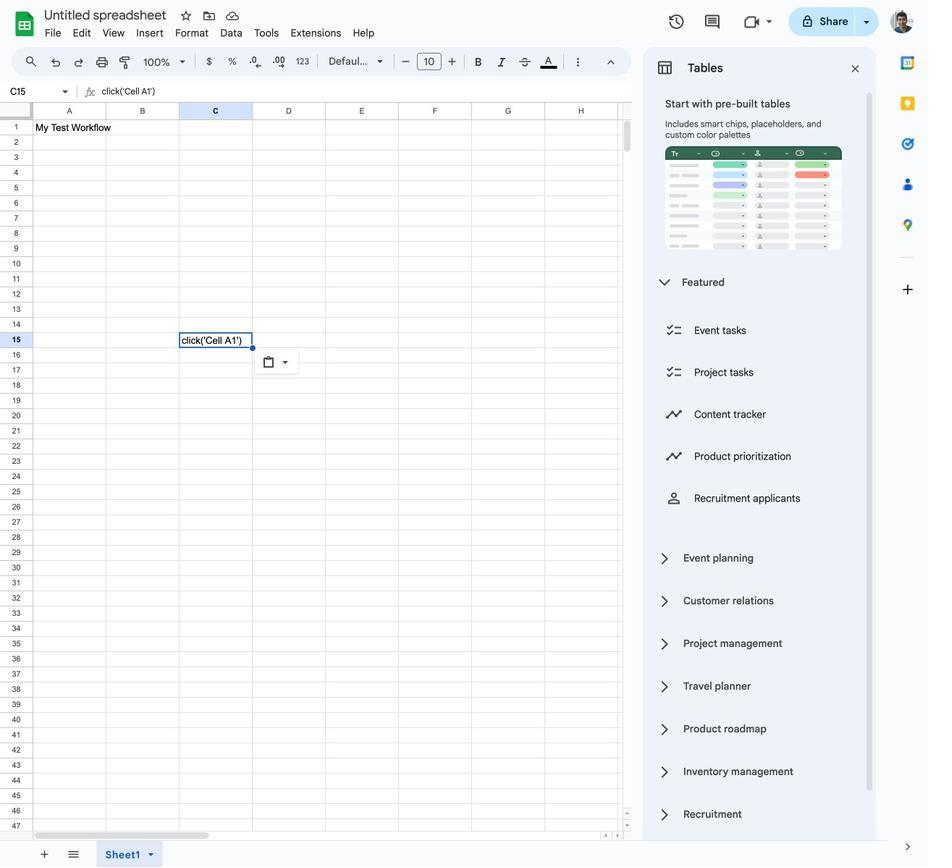 Task type: describe. For each thing, give the bounding box(es) containing it.
all sheets image
[[62, 843, 85, 866]]

close image
[[849, 62, 862, 75]]

text color image
[[541, 51, 557, 69]]

Font size field
[[417, 53, 448, 71]]

none text field inside name box (⌘ + j) element
[[6, 85, 59, 99]]

Zoom text field
[[140, 52, 175, 72]]

3 24 image from the top
[[666, 448, 683, 465]]

container image
[[656, 59, 674, 76]]

tab inside tables section
[[644, 837, 864, 868]]

menu bar inside menu bar banner
[[39, 19, 381, 43]]

redo (⌘y) image
[[72, 55, 86, 69]]

1 menu item from the left
[[39, 25, 67, 42]]

paste formatting image
[[262, 354, 277, 371]]

sheets home image
[[12, 11, 38, 37]]

decrease font size (⌘+shift+comma) image
[[399, 54, 413, 69]]

7 menu item from the left
[[249, 25, 285, 42]]

1 toolbar from the left
[[30, 842, 91, 868]]

move image
[[202, 9, 217, 23]]

tables promo image image
[[666, 146, 842, 250]]

paint format image
[[118, 55, 133, 69]]

tab list inside menu bar banner
[[888, 43, 929, 827]]

show all comments image
[[704, 13, 722, 31]]

bold (⌘b) image
[[472, 55, 486, 69]]

4 menu item from the left
[[131, 25, 170, 42]]

last edit was seconds ago image
[[668, 13, 686, 30]]

Menus field
[[18, 51, 50, 72]]

Rename text field
[[39, 6, 175, 23]]

Star checkbox
[[176, 6, 196, 26]]



Task type: locate. For each thing, give the bounding box(es) containing it.
name box (⌘ + j) element
[[4, 83, 72, 101]]

4 24 image from the top
[[666, 490, 683, 507]]

menu bar
[[39, 19, 381, 43]]

tab list
[[888, 43, 929, 827]]

application
[[0, 0, 929, 868]]

strikethrough (⌘+shift+x) image
[[518, 55, 532, 69]]

2 menu item from the left
[[67, 25, 97, 42]]

tab
[[644, 837, 864, 868]]

3 toolbar from the left
[[178, 842, 181, 868]]

Font size text field
[[418, 53, 441, 70]]

9 menu item from the left
[[347, 25, 381, 42]]

menu bar banner
[[0, 0, 929, 868]]

font list. default (arial) selected. option
[[329, 51, 369, 72]]

undo (⌘z) image
[[49, 55, 63, 69]]

menu item
[[39, 25, 67, 42], [67, 25, 97, 42], [97, 25, 131, 42], [131, 25, 170, 42], [170, 25, 215, 42], [215, 25, 249, 42], [249, 25, 285, 42], [285, 25, 347, 42], [347, 25, 381, 42]]

share. private to only me. image
[[802, 15, 815, 28]]

24 image
[[666, 322, 683, 339], [666, 406, 683, 423], [666, 448, 683, 465], [666, 490, 683, 507]]

5 menu item from the left
[[170, 25, 215, 42]]

decrease decimal places image
[[248, 55, 263, 69]]

star image
[[179, 9, 193, 23]]

increase font size (⌘+shift+period) image
[[445, 54, 460, 69]]

2 toolbar from the left
[[92, 842, 175, 868]]

3 menu item from the left
[[97, 25, 131, 42]]

menu item up font list. default (arial) selected. option
[[347, 25, 381, 42]]

None text field
[[102, 83, 632, 102]]

add sheet image
[[37, 848, 50, 861]]

print (⌘p) image
[[95, 55, 109, 69]]

2 24 image from the top
[[666, 406, 683, 423]]

menu item up undo (⌘z) icon
[[39, 25, 67, 42]]

menu item up redo (⌘y) image
[[67, 25, 97, 42]]

increase decimal places image
[[272, 55, 286, 69]]

menu item down rename text box
[[97, 25, 131, 42]]

main toolbar
[[43, 51, 590, 75]]

italic (⌘i) image
[[495, 55, 509, 69]]

quick sharing actions image
[[864, 21, 870, 43]]

toolbar
[[30, 842, 91, 868], [92, 842, 175, 868], [178, 842, 181, 868]]

tables section
[[643, 47, 877, 868]]

2 horizontal spatial toolbar
[[178, 842, 181, 868]]

24 image
[[666, 364, 683, 381]]

menu item up decrease decimal places icon at the left top of the page
[[249, 25, 285, 42]]

menu item down document status: saved to drive. icon
[[215, 25, 249, 42]]

8 menu item from the left
[[285, 25, 347, 42]]

6 menu item from the left
[[215, 25, 249, 42]]

None text field
[[6, 85, 59, 99]]

0 horizontal spatial toolbar
[[30, 842, 91, 868]]

more image
[[571, 55, 586, 69]]

menu item down star image
[[170, 25, 215, 42]]

menu item up main toolbar
[[285, 25, 347, 42]]

Zoom field
[[138, 51, 192, 73]]

hide the menus (ctrl+shift+f) image
[[604, 55, 619, 69]]

1 24 image from the top
[[666, 322, 683, 339]]

1 horizontal spatial toolbar
[[92, 842, 175, 868]]

document status: saved to drive. image
[[225, 9, 240, 23]]

menu item up zoom 'text field' at the left of the page
[[131, 25, 170, 42]]



Task type: vqa. For each thing, say whether or not it's contained in the screenshot.
Name box (⌘ + J) element
yes



